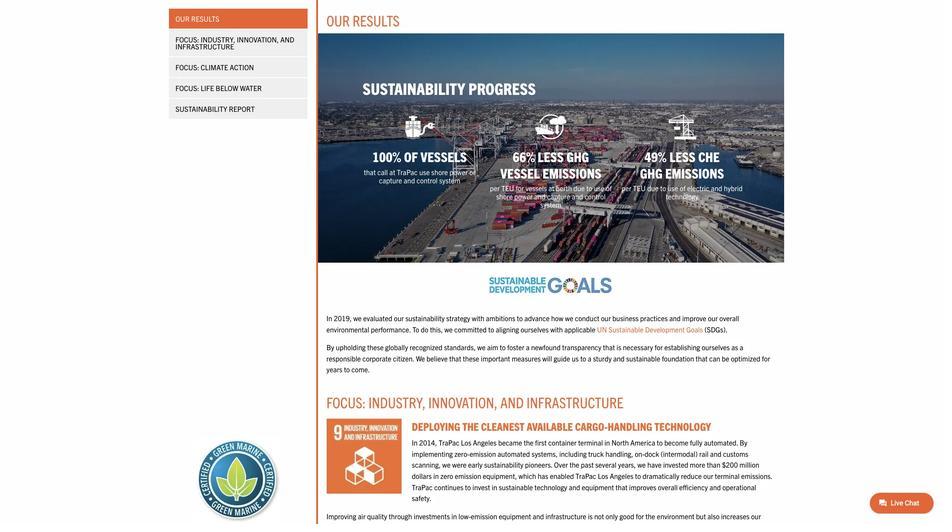 Task type: vqa. For each thing, say whether or not it's contained in the screenshot.
ORGANIZATION. on the bottom of page
yes



Task type: describe. For each thing, give the bounding box(es) containing it.
our up (sdgs).
[[708, 314, 718, 323]]

for inside improving air quality through investments in low-emission equipment and infrastructure is not only good for the environment but also increases our value as an organization.
[[636, 512, 644, 521]]

0 vertical spatial the
[[524, 438, 534, 447]]

to down responsible
[[344, 365, 350, 374]]

focus: life below water link
[[169, 78, 308, 98]]

in for in 2019, we evaluated our sustainability strategy with ambitions to advance how we conduct our business practices and improve our overall environmental performance. to do this, we committed to aligning ourselves with applicable
[[327, 314, 332, 323]]

fully
[[690, 438, 703, 447]]

we right this,
[[445, 325, 453, 334]]

emission inside improving air quality through investments in low-emission equipment and infrastructure is not only good for the environment but also increases our value as an organization.
[[471, 512, 498, 521]]

capture inside 100% of vessels that call at trapac use shore power or capture and control system
[[379, 176, 402, 185]]

teu for ghg
[[633, 184, 646, 192]]

cleanest
[[481, 419, 525, 433]]

1 horizontal spatial angeles
[[610, 472, 634, 480]]

strategy
[[447, 314, 471, 323]]

un sustainable development goals (sdgs).
[[597, 325, 728, 334]]

1 vertical spatial infrastructure
[[527, 393, 624, 411]]

environment
[[657, 512, 695, 521]]

early
[[468, 461, 483, 469]]

ambitions
[[486, 314, 516, 323]]

customs
[[724, 449, 749, 458]]

operational
[[723, 483, 757, 491]]

invested
[[664, 461, 689, 469]]

sustainability progress
[[363, 78, 536, 98]]

applicable
[[565, 325, 596, 334]]

un sustainable development goals link
[[597, 325, 703, 334]]

that inside in 2014, trapac los angeles became the first container terminal in north america to become fully automated. by implementing zero-emission automated systems, including truck handling, on-dock (intermodal) rail and customs scanning, we were early sustainability pioneers. over the past several years, we have invested more than $200 million dollars in zero emission equipment, which has enabled trapac los angeles to dramatically reduce our terminal emissions. trapac continues to invest in sustainable technology and equipment that improves overall efficiency and operational safety.
[[616, 483, 628, 491]]

implementing
[[412, 449, 453, 458]]

and inside focus: industry, innovation, and infrastructure
[[280, 35, 294, 44]]

business
[[613, 314, 639, 323]]

deploying the cleanest available cargo-handling technology
[[412, 419, 712, 433]]

also
[[708, 512, 720, 521]]

teu for vessel
[[502, 184, 515, 192]]

handling,
[[606, 449, 634, 458]]

sustainability report
[[175, 104, 255, 113]]

0 horizontal spatial terminal
[[579, 438, 603, 447]]

to inside 66% less ghg vessel emissions per teu for vessels at berth due to use of shore power and capture and control system
[[587, 184, 593, 192]]

control inside 66% less ghg vessel emissions per teu for vessels at berth due to use of shore power and capture and control system
[[585, 192, 606, 201]]

1 horizontal spatial our results
[[327, 11, 400, 29]]

49% less che ghg emissions per teu due to use of electric and hybrid technology
[[622, 148, 743, 201]]

1 horizontal spatial industry,
[[369, 393, 426, 411]]

handling
[[608, 419, 653, 433]]

call
[[378, 168, 388, 176]]

1 horizontal spatial focus: industry, innovation, and infrastructure
[[327, 393, 624, 411]]

shore inside 100% of vessels that call at trapac use shore power or capture and control system
[[432, 168, 448, 176]]

$200
[[722, 461, 738, 469]]

shore inside 66% less ghg vessel emissions per teu for vessels at berth due to use of shore power and capture and control system
[[496, 192, 513, 201]]

zero-
[[455, 449, 470, 458]]

to up dock
[[657, 438, 663, 447]]

and inside in 2019, we evaluated our sustainability strategy with ambitions to advance how we conduct our business practices and improve our overall environmental performance. to do this, we committed to aligning ourselves with applicable
[[670, 314, 681, 323]]

reduce
[[681, 472, 702, 480]]

us
[[572, 354, 579, 363]]

we up the zero
[[443, 461, 451, 469]]

of inside 100% of vessels that call at trapac use shore power or capture and control system
[[404, 148, 418, 165]]

per for ghg
[[622, 184, 632, 192]]

deploying
[[412, 419, 460, 433]]

which
[[519, 472, 536, 480]]

report
[[229, 104, 255, 113]]

that inside 100% of vessels that call at trapac use shore power or capture and control system
[[364, 168, 376, 176]]

by inside by upholding these globally recognized standards, we aim to foster a newfound transparency that is necessary for establishing ourselves as a responsible corporate citizen. we believe that these important measures will guide us to a sturdy and sustainable foundation that can be optimized for years to come.
[[327, 343, 334, 352]]

0 horizontal spatial a
[[526, 343, 530, 352]]

equipment,
[[483, 472, 517, 480]]

1 horizontal spatial results
[[353, 11, 400, 29]]

and left 'berth'
[[535, 192, 546, 201]]

2 horizontal spatial a
[[740, 343, 744, 352]]

(intermodal)
[[661, 449, 698, 458]]

1 horizontal spatial our
[[327, 11, 350, 29]]

in left north
[[605, 438, 610, 447]]

were
[[452, 461, 467, 469]]

only
[[606, 512, 618, 521]]

2019,
[[334, 314, 352, 323]]

to right aim
[[500, 343, 506, 352]]

1 horizontal spatial innovation,
[[429, 393, 498, 411]]

vessels
[[421, 148, 467, 165]]

for right optimized
[[762, 354, 771, 363]]

by inside in 2014, trapac los angeles became the first container terminal in north america to become fully automated. by implementing zero-emission automated systems, including truck handling, on-dock (intermodal) rail and customs scanning, we were early sustainability pioneers. over the past several years, we have invested more than $200 million dollars in zero emission equipment, which has enabled trapac los angeles to dramatically reduce our terminal emissions. trapac continues to invest in sustainable technology and equipment that improves overall efficiency and operational safety.
[[740, 438, 748, 447]]

container
[[549, 438, 577, 447]]

focus: down the "years"
[[327, 393, 366, 411]]

to right us
[[581, 354, 587, 363]]

0 vertical spatial innovation,
[[237, 35, 279, 44]]

focus: climate action link
[[169, 57, 308, 77]]

advance
[[525, 314, 550, 323]]

1 vertical spatial los
[[598, 472, 609, 480]]

improves
[[630, 483, 657, 491]]

recognized
[[410, 343, 443, 352]]

first
[[535, 438, 547, 447]]

truck
[[589, 449, 604, 458]]

66% less ghg vessel emissions per teu for vessels at berth due to use of shore power and capture and control system
[[490, 148, 612, 209]]

in for in 2014, trapac los angeles became the first container terminal in north america to become fully automated. by implementing zero-emission automated systems, including truck handling, on-dock (intermodal) rail and customs scanning, we were early sustainability pioneers. over the past several years, we have invested more than $200 million dollars in zero emission equipment, which has enabled trapac los angeles to dramatically reduce our terminal emissions. trapac continues to invest in sustainable technology and equipment that improves overall efficiency and operational safety.
[[412, 438, 418, 447]]

do
[[421, 325, 429, 334]]

sustainability inside in 2019, we evaluated our sustainability strategy with ambitions to advance how we conduct our business practices and improve our overall environmental performance. to do this, we committed to aligning ourselves with applicable
[[406, 314, 445, 323]]

electric
[[688, 184, 710, 192]]

standards,
[[444, 343, 476, 352]]

will
[[543, 354, 552, 363]]

cargo-
[[575, 419, 608, 433]]

dock
[[645, 449, 660, 458]]

1 horizontal spatial a
[[588, 354, 592, 363]]

the inside improving air quality through investments in low-emission equipment and infrastructure is not only good for the environment but also increases our value as an organization.
[[646, 512, 656, 521]]

sustainable inside in 2014, trapac los angeles became the first container terminal in north america to become fully automated. by implementing zero-emission automated systems, including truck handling, on-dock (intermodal) rail and customs scanning, we were early sustainability pioneers. over the past several years, we have invested more than $200 million dollars in zero emission equipment, which has enabled trapac los angeles to dramatically reduce our terminal emissions. trapac continues to invest in sustainable technology and equipment that improves overall efficiency and operational safety.
[[499, 483, 533, 491]]

due inside 49% less che ghg emissions per teu due to use of electric and hybrid technology
[[648, 184, 659, 192]]

hybrid
[[724, 184, 743, 192]]

ghg inside 66% less ghg vessel emissions per teu for vessels at berth due to use of shore power and capture and control system
[[567, 148, 589, 165]]

and up the than
[[711, 449, 722, 458]]

as inside by upholding these globally recognized standards, we aim to foster a newfound transparency that is necessary for establishing ourselves as a responsible corporate citizen. we believe that these important measures will guide us to a sturdy and sustainable foundation that can be optimized for years to come.
[[732, 343, 739, 352]]

that up sturdy
[[603, 343, 615, 352]]

necessary
[[623, 343, 653, 352]]

has
[[538, 472, 549, 480]]

climate
[[201, 63, 228, 72]]

over
[[554, 461, 568, 469]]

1 vertical spatial and
[[501, 393, 524, 411]]

power inside 100% of vessels that call at trapac use shore power or capture and control system
[[450, 168, 468, 176]]

more
[[690, 461, 706, 469]]

che
[[699, 148, 720, 165]]

in 2019, we evaluated our sustainability strategy with ambitions to advance how we conduct our business practices and improve our overall environmental performance. to do this, we committed to aligning ourselves with applicable
[[327, 314, 740, 334]]

globally
[[385, 343, 408, 352]]

on-
[[635, 449, 645, 458]]

in down equipment,
[[492, 483, 498, 491]]

0 vertical spatial with
[[472, 314, 485, 323]]

0 vertical spatial los
[[461, 438, 472, 447]]

how
[[552, 314, 564, 323]]

come.
[[352, 365, 370, 374]]

performance. to
[[371, 325, 420, 334]]

pioneers.
[[525, 461, 553, 469]]

zero
[[441, 472, 453, 480]]

in inside improving air quality through investments in low-emission equipment and infrastructure is not only good for the environment but also increases our value as an organization.
[[452, 512, 457, 521]]

0 horizontal spatial results
[[191, 14, 219, 23]]

due inside 66% less ghg vessel emissions per teu for vessels at berth due to use of shore power and capture and control system
[[574, 184, 585, 192]]

safety.
[[412, 494, 432, 503]]

than
[[707, 461, 721, 469]]

committed
[[455, 325, 487, 334]]

infrastructure inside focus: industry, innovation, and infrastructure
[[175, 42, 234, 51]]

value
[[327, 523, 343, 524]]

focus: for focus: industry, innovation, and infrastructure link
[[175, 35, 199, 44]]

believe
[[427, 354, 448, 363]]

enabled
[[550, 472, 574, 480]]

at inside 66% less ghg vessel emissions per teu for vessels at berth due to use of shore power and capture and control system
[[549, 184, 555, 192]]

and right efficiency
[[710, 483, 721, 491]]

improving
[[327, 512, 357, 521]]

we
[[416, 354, 425, 363]]

investments
[[414, 512, 450, 521]]

efficiency
[[680, 483, 708, 491]]

100%
[[373, 148, 402, 165]]

or
[[470, 168, 476, 176]]

to left invest
[[465, 483, 471, 491]]

0 horizontal spatial our results
[[175, 14, 219, 23]]

overall inside in 2014, trapac los angeles became the first container terminal in north america to become fully automated. by implementing zero-emission automated systems, including truck handling, on-dock (intermodal) rail and customs scanning, we were early sustainability pioneers. over the past several years, we have invested more than $200 million dollars in zero emission equipment, which has enabled trapac los angeles to dramatically reduce our terminal emissions. trapac continues to invest in sustainable technology and equipment that improves overall efficiency and operational safety.
[[658, 483, 678, 491]]

to inside 49% less che ghg emissions per teu due to use of electric and hybrid technology
[[661, 184, 667, 192]]

below
[[216, 84, 238, 92]]

1 vertical spatial emission
[[455, 472, 481, 480]]

technology inside in 2014, trapac los angeles became the first container terminal in north america to become fully automated. by implementing zero-emission automated systems, including truck handling, on-dock (intermodal) rail and customs scanning, we were early sustainability pioneers. over the past several years, we have invested more than $200 million dollars in zero emission equipment, which has enabled trapac los angeles to dramatically reduce our terminal emissions. trapac continues to invest in sustainable technology and equipment that improves overall efficiency and operational safety.
[[535, 483, 568, 491]]

1 vertical spatial the
[[570, 461, 580, 469]]

0 horizontal spatial these
[[367, 343, 384, 352]]

improving air quality through investments in low-emission equipment and infrastructure is not only good for the environment but also increases our value as an organization.
[[327, 512, 761, 524]]

this,
[[430, 325, 443, 334]]

equipment inside in 2014, trapac los angeles became the first container terminal in north america to become fully automated. by implementing zero-emission automated systems, including truck handling, on-dock (intermodal) rail and customs scanning, we were early sustainability pioneers. over the past several years, we have invested more than $200 million dollars in zero emission equipment, which has enabled trapac los angeles to dramatically reduce our terminal emissions. trapac continues to invest in sustainable technology and equipment that improves overall efficiency and operational safety.
[[582, 483, 614, 491]]

1 vertical spatial these
[[463, 354, 480, 363]]

citizen.
[[393, 354, 415, 363]]

foster
[[508, 343, 525, 352]]



Task type: locate. For each thing, give the bounding box(es) containing it.
sustainable down which
[[499, 483, 533, 491]]

progress
[[469, 78, 536, 98]]

we inside by upholding these globally recognized standards, we aim to foster a newfound transparency that is necessary for establishing ourselves as a responsible corporate citizen. we believe that these important measures will guide us to a sturdy and sustainable foundation that can be optimized for years to come.
[[478, 343, 486, 352]]

focus: for focus: climate action link
[[175, 63, 199, 72]]

1 horizontal spatial these
[[463, 354, 480, 363]]

use
[[420, 168, 430, 176], [594, 184, 605, 192], [668, 184, 679, 192]]

less
[[538, 148, 564, 165], [670, 148, 696, 165]]

0 horizontal spatial angeles
[[473, 438, 497, 447]]

for
[[516, 184, 524, 192], [655, 343, 663, 352], [762, 354, 771, 363], [636, 512, 644, 521]]

1 horizontal spatial in
[[412, 438, 418, 447]]

became
[[499, 438, 523, 447]]

1 less from the left
[[538, 148, 564, 165]]

1 teu from the left
[[502, 184, 515, 192]]

past
[[581, 461, 594, 469]]

power inside 66% less ghg vessel emissions per teu for vessels at berth due to use of shore power and capture and control system
[[515, 192, 533, 201]]

at inside 100% of vessels that call at trapac use shore power or capture and control system
[[390, 168, 396, 176]]

1 vertical spatial terminal
[[715, 472, 740, 480]]

2 per from the left
[[622, 184, 632, 192]]

0 horizontal spatial and
[[280, 35, 294, 44]]

dramatically
[[643, 472, 680, 480]]

0 horizontal spatial equipment
[[499, 512, 531, 521]]

available
[[527, 419, 573, 433]]

0 vertical spatial angeles
[[473, 438, 497, 447]]

focus: life below water
[[175, 84, 262, 92]]

1 horizontal spatial with
[[551, 325, 563, 334]]

control inside 100% of vessels that call at trapac use shore power or capture and control system
[[417, 176, 438, 185]]

2 horizontal spatial the
[[646, 512, 656, 521]]

teu down 49%
[[633, 184, 646, 192]]

0 vertical spatial sustainability
[[363, 78, 465, 98]]

environmental
[[327, 325, 369, 334]]

ourselves down advance
[[521, 325, 549, 334]]

0 horizontal spatial less
[[538, 148, 564, 165]]

of inside 66% less ghg vessel emissions per teu for vessels at berth due to use of shore power and capture and control system
[[606, 184, 612, 192]]

optimized
[[731, 354, 761, 363]]

conduct
[[575, 314, 600, 323]]

technology inside 49% less che ghg emissions per teu due to use of electric and hybrid technology
[[666, 192, 699, 201]]

0 vertical spatial power
[[450, 168, 468, 176]]

by upholding these globally recognized standards, we aim to foster a newfound transparency that is necessary for establishing ourselves as a responsible corporate citizen. we believe that these important measures will guide us to a sturdy and sustainable foundation that can be optimized for years to come.
[[327, 343, 771, 374]]

control right 'berth'
[[585, 192, 606, 201]]

that
[[364, 168, 376, 176], [603, 343, 615, 352], [450, 354, 462, 363], [696, 354, 708, 363], [616, 483, 628, 491]]

a left sturdy
[[588, 354, 592, 363]]

innovation,
[[237, 35, 279, 44], [429, 393, 498, 411]]

0 horizontal spatial of
[[404, 148, 418, 165]]

0 horizontal spatial innovation,
[[237, 35, 279, 44]]

angeles down years,
[[610, 472, 634, 480]]

overall
[[720, 314, 740, 323], [658, 483, 678, 491]]

to down ambitions at the bottom of page
[[489, 325, 494, 334]]

years
[[327, 365, 343, 374]]

1 horizontal spatial sustainability
[[363, 78, 465, 98]]

1 horizontal spatial power
[[515, 192, 533, 201]]

is left necessary at bottom
[[617, 343, 622, 352]]

the left first
[[524, 438, 534, 447]]

1 horizontal spatial ourselves
[[702, 343, 730, 352]]

system inside 66% less ghg vessel emissions per teu for vessels at berth due to use of shore power and capture and control system
[[541, 200, 562, 209]]

we up environmental
[[353, 314, 362, 323]]

focus: climate action
[[175, 63, 254, 72]]

corporate
[[363, 354, 392, 363]]

and down enabled
[[569, 483, 581, 491]]

sustainable inside by upholding these globally recognized standards, we aim to foster a newfound transparency that is necessary for establishing ourselves as a responsible corporate citizen. we believe that these important measures will guide us to a sturdy and sustainable foundation that can be optimized for years to come.
[[627, 354, 661, 363]]

aligning
[[496, 325, 519, 334]]

berth
[[556, 184, 572, 192]]

capture down 100%
[[379, 176, 402, 185]]

in
[[327, 314, 332, 323], [412, 438, 418, 447]]

in
[[605, 438, 610, 447], [434, 472, 439, 480], [492, 483, 498, 491], [452, 512, 457, 521]]

0 vertical spatial sustainable
[[627, 354, 661, 363]]

due down 49%
[[648, 184, 659, 192]]

for inside 66% less ghg vessel emissions per teu for vessels at berth due to use of shore power and capture and control system
[[516, 184, 524, 192]]

ghg
[[567, 148, 589, 165], [640, 164, 663, 181]]

1 vertical spatial innovation,
[[429, 393, 498, 411]]

transparency
[[563, 343, 602, 352]]

and left hybrid
[[711, 184, 723, 192]]

automated.
[[704, 438, 739, 447]]

focus: industry, innovation, and infrastructure link
[[169, 29, 308, 56]]

can
[[710, 354, 721, 363]]

overall inside in 2019, we evaluated our sustainability strategy with ambitions to advance how we conduct our business practices and improve our overall environmental performance. to do this, we committed to aligning ourselves with applicable
[[720, 314, 740, 323]]

0 vertical spatial by
[[327, 343, 334, 352]]

overall up (sdgs).
[[720, 314, 740, 323]]

angeles
[[473, 438, 497, 447], [610, 472, 634, 480]]

the
[[463, 419, 479, 433]]

0 horizontal spatial sustainable
[[499, 483, 533, 491]]

capture
[[379, 176, 402, 185], [547, 192, 571, 201]]

1 vertical spatial angeles
[[610, 472, 634, 480]]

use down vessels
[[420, 168, 430, 176]]

0 horizontal spatial los
[[461, 438, 472, 447]]

sustainable down necessary at bottom
[[627, 354, 661, 363]]

system inside 100% of vessels that call at trapac use shore power or capture and control system
[[439, 176, 461, 185]]

1 vertical spatial industry,
[[369, 393, 426, 411]]

sustainability for sustainability progress
[[363, 78, 465, 98]]

use right 'berth'
[[594, 184, 605, 192]]

0 horizontal spatial overall
[[658, 483, 678, 491]]

0 horizontal spatial sustainability
[[406, 314, 445, 323]]

sustainability for sustainability report
[[175, 104, 227, 113]]

to up the improves
[[635, 472, 641, 480]]

sustainable
[[609, 325, 644, 334]]

0 horizontal spatial with
[[472, 314, 485, 323]]

america
[[631, 438, 656, 447]]

focus: up focus: climate action
[[175, 35, 199, 44]]

emission up early
[[470, 449, 496, 458]]

and inside improving air quality through investments in low-emission equipment and infrastructure is not only good for the environment but also increases our value as an organization.
[[533, 512, 544, 521]]

we right how
[[565, 314, 574, 323]]

guide
[[554, 354, 571, 363]]

as left an
[[344, 523, 351, 524]]

teu down 'vessel'
[[502, 184, 515, 192]]

2 due from the left
[[648, 184, 659, 192]]

and up development
[[670, 314, 681, 323]]

shore down 'vessel'
[[496, 192, 513, 201]]

less inside 49% less che ghg emissions per teu due to use of electric and hybrid technology
[[670, 148, 696, 165]]

2 horizontal spatial use
[[668, 184, 679, 192]]

0 horizontal spatial use
[[420, 168, 430, 176]]

a up measures
[[526, 343, 530, 352]]

emissions inside 66% less ghg vessel emissions per teu for vessels at berth due to use of shore power and capture and control system
[[543, 164, 602, 181]]

innovation, down our results link
[[237, 35, 279, 44]]

several
[[596, 461, 617, 469]]

1 horizontal spatial equipment
[[582, 483, 614, 491]]

1 vertical spatial capture
[[547, 192, 571, 201]]

innovation, up the
[[429, 393, 498, 411]]

focus: inside focus: industry, innovation, and infrastructure
[[175, 35, 199, 44]]

1 vertical spatial in
[[412, 438, 418, 447]]

0 horizontal spatial technology
[[535, 483, 568, 491]]

emissions up the electric
[[666, 164, 725, 181]]

los down several
[[598, 472, 609, 480]]

0 horizontal spatial due
[[574, 184, 585, 192]]

these down standards,
[[463, 354, 480, 363]]

at right call
[[390, 168, 396, 176]]

in left the zero
[[434, 472, 439, 480]]

infrastructure up deploying the cleanest available cargo-handling technology
[[527, 393, 624, 411]]

is inside improving air quality through investments in low-emission equipment and infrastructure is not only good for the environment but also increases our value as an organization.
[[588, 512, 593, 521]]

equipment inside improving air quality through investments in low-emission equipment and infrastructure is not only good for the environment but also increases our value as an organization.
[[499, 512, 531, 521]]

100% of vessels that call at trapac use shore power or capture and control system
[[364, 148, 476, 185]]

sustainability up do
[[406, 314, 445, 323]]

shore down vessels
[[432, 168, 448, 176]]

0 vertical spatial industry,
[[201, 35, 235, 44]]

1 vertical spatial with
[[551, 325, 563, 334]]

0 horizontal spatial control
[[417, 176, 438, 185]]

our down the than
[[704, 472, 714, 480]]

0 vertical spatial capture
[[379, 176, 402, 185]]

control down vessels
[[417, 176, 438, 185]]

teu inside 66% less ghg vessel emissions per teu for vessels at berth due to use of shore power and capture and control system
[[502, 184, 515, 192]]

1 horizontal spatial control
[[585, 192, 606, 201]]

un
[[597, 325, 607, 334]]

2 vertical spatial the
[[646, 512, 656, 521]]

with up committed
[[472, 314, 485, 323]]

per inside 49% less che ghg emissions per teu due to use of electric and hybrid technology
[[622, 184, 632, 192]]

is inside by upholding these globally recognized standards, we aim to foster a newfound transparency that is necessary for establishing ourselves as a responsible corporate citizen. we believe that these important measures will guide us to a sturdy and sustainable foundation that can be optimized for years to come.
[[617, 343, 622, 352]]

emissions.
[[742, 472, 773, 480]]

and
[[404, 176, 415, 185], [711, 184, 723, 192], [535, 192, 546, 201], [572, 192, 583, 201], [670, 314, 681, 323], [614, 354, 625, 363], [711, 449, 722, 458], [569, 483, 581, 491], [710, 483, 721, 491], [533, 512, 544, 521]]

terminal down $200
[[715, 472, 740, 480]]

0 vertical spatial shore
[[432, 168, 448, 176]]

water
[[240, 84, 262, 92]]

use inside 66% less ghg vessel emissions per teu for vessels at berth due to use of shore power and capture and control system
[[594, 184, 605, 192]]

and right call
[[404, 176, 415, 185]]

shore
[[432, 168, 448, 176], [496, 192, 513, 201]]

the
[[524, 438, 534, 447], [570, 461, 580, 469], [646, 512, 656, 521]]

equipment down several
[[582, 483, 614, 491]]

sustainability inside in 2014, trapac los angeles became the first container terminal in north america to become fully automated. by implementing zero-emission automated systems, including truck handling, on-dock (intermodal) rail and customs scanning, we were early sustainability pioneers. over the past several years, we have invested more than $200 million dollars in zero emission equipment, which has enabled trapac los angeles to dramatically reduce our terminal emissions. trapac continues to invest in sustainable technology and equipment that improves overall efficiency and operational safety.
[[484, 461, 524, 469]]

1 vertical spatial focus: industry, innovation, and infrastructure
[[327, 393, 624, 411]]

1 horizontal spatial sustainable
[[627, 354, 661, 363]]

ourselves inside by upholding these globally recognized standards, we aim to foster a newfound transparency that is necessary for establishing ourselves as a responsible corporate citizen. we believe that these important measures will guide us to a sturdy and sustainable foundation that can be optimized for years to come.
[[702, 343, 730, 352]]

use inside 49% less che ghg emissions per teu due to use of electric and hybrid technology
[[668, 184, 679, 192]]

less left che at right top
[[670, 148, 696, 165]]

our inside our results link
[[175, 14, 190, 23]]

automated
[[498, 449, 530, 458]]

per for vessel
[[490, 184, 500, 192]]

a up optimized
[[740, 343, 744, 352]]

1 horizontal spatial by
[[740, 438, 748, 447]]

focus: left climate at the left
[[175, 63, 199, 72]]

los up zero-
[[461, 438, 472, 447]]

1 horizontal spatial emissions
[[666, 164, 725, 181]]

system
[[439, 176, 461, 185], [541, 200, 562, 209]]

to up aligning
[[517, 314, 523, 323]]

as up optimized
[[732, 343, 739, 352]]

infrastructure
[[175, 42, 234, 51], [527, 393, 624, 411]]

power left the or on the top of the page
[[450, 168, 468, 176]]

1 vertical spatial as
[[344, 523, 351, 524]]

0 horizontal spatial shore
[[432, 168, 448, 176]]

system left the or on the top of the page
[[439, 176, 461, 185]]

have
[[648, 461, 662, 469]]

use left the electric
[[668, 184, 679, 192]]

less for vessel
[[538, 148, 564, 165]]

less inside 66% less ghg vessel emissions per teu for vessels at berth due to use of shore power and capture and control system
[[538, 148, 564, 165]]

important
[[481, 354, 511, 363]]

that down standards,
[[450, 354, 462, 363]]

0 horizontal spatial capture
[[379, 176, 402, 185]]

in inside in 2014, trapac los angeles became the first container terminal in north america to become fully automated. by implementing zero-emission automated systems, including truck handling, on-dock (intermodal) rail and customs scanning, we were early sustainability pioneers. over the past several years, we have invested more than $200 million dollars in zero emission equipment, which has enabled trapac los angeles to dramatically reduce our terminal emissions. trapac continues to invest in sustainable technology and equipment that improves overall efficiency and operational safety.
[[412, 438, 418, 447]]

2 less from the left
[[670, 148, 696, 165]]

0 horizontal spatial in
[[327, 314, 332, 323]]

north
[[612, 438, 629, 447]]

goals
[[687, 325, 703, 334]]

0 horizontal spatial our
[[175, 14, 190, 23]]

vessels
[[526, 184, 547, 192]]

action
[[230, 63, 254, 72]]

1 vertical spatial technology
[[535, 483, 568, 491]]

1 emissions from the left
[[543, 164, 602, 181]]

1 horizontal spatial as
[[732, 343, 739, 352]]

0 vertical spatial terminal
[[579, 438, 603, 447]]

scanning,
[[412, 461, 441, 469]]

improve
[[683, 314, 707, 323]]

0 horizontal spatial sustainability
[[175, 104, 227, 113]]

1 horizontal spatial teu
[[633, 184, 646, 192]]

the right good
[[646, 512, 656, 521]]

emissions inside 49% less che ghg emissions per teu due to use of electric and hybrid technology
[[666, 164, 725, 181]]

not
[[595, 512, 604, 521]]

the down including
[[570, 461, 580, 469]]

by up responsible
[[327, 343, 334, 352]]

1 horizontal spatial ghg
[[640, 164, 663, 181]]

1 horizontal spatial overall
[[720, 314, 740, 323]]

0 vertical spatial and
[[280, 35, 294, 44]]

0 vertical spatial at
[[390, 168, 396, 176]]

per inside 66% less ghg vessel emissions per teu for vessels at berth due to use of shore power and capture and control system
[[490, 184, 500, 192]]

1 due from the left
[[574, 184, 585, 192]]

1 horizontal spatial capture
[[547, 192, 571, 201]]

with down how
[[551, 325, 563, 334]]

emissions for ghg
[[543, 164, 602, 181]]

our up un
[[601, 314, 611, 323]]

and right sturdy
[[614, 354, 625, 363]]

focus: for focus: life below water link
[[175, 84, 199, 92]]

focus: industry, innovation, and infrastructure up the
[[327, 393, 624, 411]]

overall down dramatically
[[658, 483, 678, 491]]

focus: industry, innovation, and infrastructure up focus: climate action link
[[175, 35, 294, 51]]

in left 2014,
[[412, 438, 418, 447]]

ghg inside 49% less che ghg emissions per teu due to use of electric and hybrid technology
[[640, 164, 663, 181]]

trapac right call
[[397, 168, 418, 176]]

trapac inside 100% of vessels that call at trapac use shore power or capture and control system
[[397, 168, 418, 176]]

ourselves up can
[[702, 343, 730, 352]]

sustainability
[[406, 314, 445, 323], [484, 461, 524, 469]]

of
[[404, 148, 418, 165], [606, 184, 612, 192], [680, 184, 686, 192]]

and inside 49% less che ghg emissions per teu due to use of electric and hybrid technology
[[711, 184, 723, 192]]

1 horizontal spatial terminal
[[715, 472, 740, 480]]

0 vertical spatial focus: industry, innovation, and infrastructure
[[175, 35, 294, 51]]

0 vertical spatial in
[[327, 314, 332, 323]]

1 vertical spatial shore
[[496, 192, 513, 201]]

be
[[722, 354, 730, 363]]

for down 'vessel'
[[516, 184, 524, 192]]

0 horizontal spatial emissions
[[543, 164, 602, 181]]

our right increases
[[752, 512, 761, 521]]

1 horizontal spatial use
[[594, 184, 605, 192]]

become
[[665, 438, 689, 447]]

infrastructure
[[546, 512, 587, 521]]

organization.
[[361, 523, 400, 524]]

power down 'vessel'
[[515, 192, 533, 201]]

1 horizontal spatial and
[[501, 393, 524, 411]]

by up customs
[[740, 438, 748, 447]]

2 emissions from the left
[[666, 164, 725, 181]]

0 horizontal spatial is
[[588, 512, 593, 521]]

trapac down past
[[576, 472, 597, 480]]

in left low-
[[452, 512, 457, 521]]

0 vertical spatial emission
[[470, 449, 496, 458]]

our inside in 2014, trapac los angeles became the first container terminal in north america to become fully automated. by implementing zero-emission automated systems, including truck handling, on-dock (intermodal) rail and customs scanning, we were early sustainability pioneers. over the past several years, we have invested more than $200 million dollars in zero emission equipment, which has enabled trapac los angeles to dramatically reduce our terminal emissions. trapac continues to invest in sustainable technology and equipment that improves overall efficiency and operational safety.
[[704, 472, 714, 480]]

1 horizontal spatial is
[[617, 343, 622, 352]]

but
[[696, 512, 706, 521]]

in inside in 2019, we evaluated our sustainability strategy with ambitions to advance how we conduct our business practices and improve our overall environmental performance. to do this, we committed to aligning ourselves with applicable
[[327, 314, 332, 323]]

0 horizontal spatial at
[[390, 168, 396, 176]]

0 horizontal spatial focus: industry, innovation, and infrastructure
[[175, 35, 294, 51]]

ourselves inside in 2019, we evaluated our sustainability strategy with ambitions to advance how we conduct our business practices and improve our overall environmental performance. to do this, we committed to aligning ourselves with applicable
[[521, 325, 549, 334]]

for down un sustainable development goals (sdgs).
[[655, 343, 663, 352]]

less for ghg
[[670, 148, 696, 165]]

1 vertical spatial power
[[515, 192, 533, 201]]

terminal
[[579, 438, 603, 447], [715, 472, 740, 480]]

emission down invest
[[471, 512, 498, 521]]

as inside improving air quality through investments in low-emission equipment and infrastructure is not only good for the environment but also increases our value as an organization.
[[344, 523, 351, 524]]

that left can
[[696, 354, 708, 363]]

sustainability up equipment,
[[484, 461, 524, 469]]

air
[[358, 512, 366, 521]]

1 horizontal spatial less
[[670, 148, 696, 165]]

in left 2019,
[[327, 314, 332, 323]]

0 vertical spatial ourselves
[[521, 325, 549, 334]]

teu inside 49% less che ghg emissions per teu due to use of electric and hybrid technology
[[633, 184, 646, 192]]

1 vertical spatial overall
[[658, 483, 678, 491]]

an
[[352, 523, 360, 524]]

technology
[[666, 192, 699, 201], [535, 483, 568, 491]]

rail
[[700, 449, 709, 458]]

continues
[[434, 483, 464, 491]]

vessel
[[501, 164, 540, 181]]

use inside 100% of vessels that call at trapac use shore power or capture and control system
[[420, 168, 430, 176]]

focus: industry, innovation, and infrastructure
[[175, 35, 294, 51], [327, 393, 624, 411]]

foundation
[[662, 354, 695, 363]]

our inside improving air quality through investments in low-emission equipment and infrastructure is not only good for the environment but also increases our value as an organization.
[[752, 512, 761, 521]]

0 vertical spatial overall
[[720, 314, 740, 323]]

capture inside 66% less ghg vessel emissions per teu for vessels at berth due to use of shore power and capture and control system
[[547, 192, 571, 201]]

0 vertical spatial control
[[417, 176, 438, 185]]

1 vertical spatial sustainable
[[499, 483, 533, 491]]

results
[[353, 11, 400, 29], [191, 14, 219, 23]]

49%
[[645, 148, 667, 165]]

and inside by upholding these globally recognized standards, we aim to foster a newfound transparency that is necessary for establishing ourselves as a responsible corporate citizen. we believe that these important measures will guide us to a sturdy and sustainable foundation that can be optimized for years to come.
[[614, 354, 625, 363]]

dollars
[[412, 472, 432, 480]]

0 horizontal spatial ourselves
[[521, 325, 549, 334]]

to
[[587, 184, 593, 192], [661, 184, 667, 192], [517, 314, 523, 323], [489, 325, 494, 334], [500, 343, 506, 352], [581, 354, 587, 363], [344, 365, 350, 374], [657, 438, 663, 447], [635, 472, 641, 480], [465, 483, 471, 491]]

1 per from the left
[[490, 184, 500, 192]]

1 vertical spatial system
[[541, 200, 562, 209]]

industry, inside focus: industry, innovation, and infrastructure
[[201, 35, 235, 44]]

sustainability
[[363, 78, 465, 98], [175, 104, 227, 113]]

1 vertical spatial equipment
[[499, 512, 531, 521]]

and inside 100% of vessels that call at trapac use shore power or capture and control system
[[404, 176, 415, 185]]

1 horizontal spatial los
[[598, 472, 609, 480]]

0 vertical spatial infrastructure
[[175, 42, 234, 51]]

our up performance. to
[[394, 314, 404, 323]]

we
[[353, 314, 362, 323], [565, 314, 574, 323], [445, 325, 453, 334], [478, 343, 486, 352], [443, 461, 451, 469], [638, 461, 646, 469]]

2 horizontal spatial of
[[680, 184, 686, 192]]

1 horizontal spatial technology
[[666, 192, 699, 201]]

0 horizontal spatial power
[[450, 168, 468, 176]]

these
[[367, 343, 384, 352], [463, 354, 480, 363]]

0 vertical spatial sustainability
[[406, 314, 445, 323]]

and right vessels
[[572, 192, 583, 201]]

less right 66% at the right top
[[538, 148, 564, 165]]

that left call
[[364, 168, 376, 176]]

trapac up zero-
[[439, 438, 460, 447]]

we down on-
[[638, 461, 646, 469]]

due right 'berth'
[[574, 184, 585, 192]]

of inside 49% less che ghg emissions per teu due to use of electric and hybrid technology
[[680, 184, 686, 192]]

to down 49%
[[661, 184, 667, 192]]

these up corporate
[[367, 343, 384, 352]]

trapac down dollars
[[412, 483, 433, 491]]

emissions up 'berth'
[[543, 164, 602, 181]]

emissions for che
[[666, 164, 725, 181]]

2 teu from the left
[[633, 184, 646, 192]]

system down 'berth'
[[541, 200, 562, 209]]

infrastructure up climate at the left
[[175, 42, 234, 51]]

0 horizontal spatial ghg
[[567, 148, 589, 165]]



